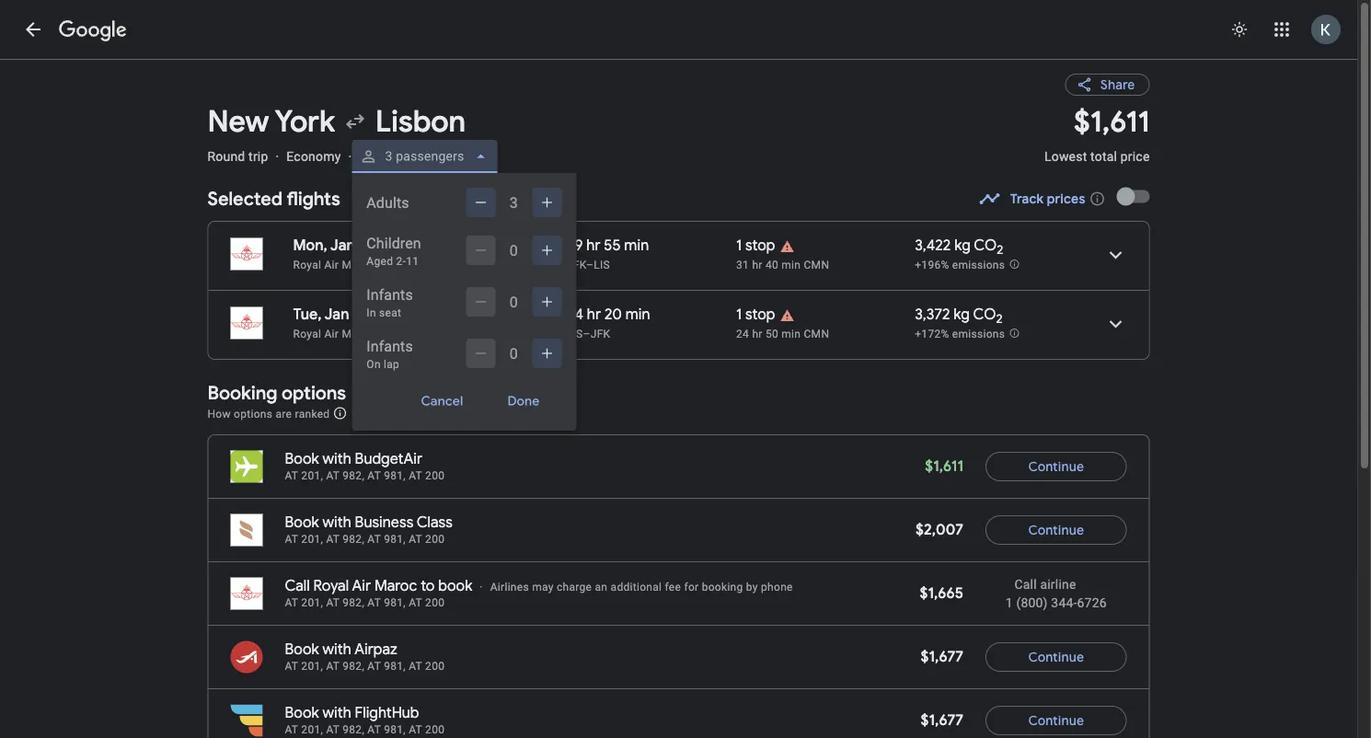 Task type: locate. For each thing, give the bounding box(es) containing it.
0 vertical spatial  image
[[348, 149, 352, 164]]

 image right economy
[[348, 149, 352, 164]]

0 vertical spatial lis
[[594, 259, 610, 272]]

+196%
[[915, 258, 950, 271]]

call airline 1 (800) 344-6726
[[1006, 577, 1108, 610]]

jan
[[330, 236, 355, 255], [325, 305, 349, 324]]

Flight numbers AT 201, AT 982, AT 981, AT 200 text field
[[285, 597, 445, 610], [285, 660, 445, 673], [285, 724, 445, 737]]

+172% emissions
[[915, 328, 1006, 340]]

0 vertical spatial 1
[[737, 236, 742, 255]]

0 vertical spatial options
[[282, 381, 346, 405]]

0 vertical spatial flight numbers at 201, at 982, at 981, at 200 text field
[[285, 597, 445, 610]]

$1,677 for airpaz
[[921, 648, 964, 667]]

1 infants from the top
[[367, 286, 413, 303]]

2 inside 3,372 kg co 2
[[997, 311, 1003, 327]]

11
[[406, 255, 419, 268]]

3 up +2
[[510, 194, 518, 211]]

1 vertical spatial flight numbers at 201, at 982, at 981, at 200 text field
[[285, 660, 445, 673]]

hr right 34 on the left top
[[587, 305, 601, 324]]

201, down book with airpaz at 201, at 982, at 981, at 200
[[301, 724, 323, 737]]

39 hr 55 min jfk – lis
[[567, 236, 649, 272]]

1 stop from the top
[[746, 236, 776, 255]]

round trip
[[208, 149, 268, 164]]

1 horizontal spatial $1,611
[[1074, 103, 1151, 140]]

4 200 from the top
[[425, 660, 445, 673]]

1 vertical spatial –
[[583, 328, 591, 341]]

royal down tue,
[[293, 328, 322, 341]]

book down ranked in the bottom of the page
[[285, 450, 319, 469]]

2 flight numbers at 201, at 982, at 981, at 200 text field from the top
[[285, 660, 445, 673]]

maroc down 23
[[342, 328, 375, 341]]

with up flight numbers at 201, at 982, at 981, at 200 text field
[[323, 450, 352, 469]]

jfk down 20
[[591, 328, 611, 341]]

981, down airpaz
[[384, 660, 406, 673]]

kg for 3,372
[[954, 305, 970, 324]]

royal air maroc down tue, jan 23
[[293, 328, 375, 341]]

phone
[[762, 581, 793, 594]]

min inside 39 hr 55 min jfk – lis
[[625, 236, 649, 255]]

book inside book with business class at 201, at 982, at 981, at 200
[[285, 513, 319, 532]]

200 inside book with budgetair at 201, at 982, at 981, at 200
[[425, 470, 445, 482]]

15
[[359, 236, 374, 255]]

3 201, from the top
[[301, 597, 323, 610]]

1 vertical spatial air
[[325, 328, 339, 341]]

maroc for 23
[[342, 328, 375, 341]]

0 horizontal spatial options
[[234, 407, 273, 420]]

0 vertical spatial $1,677
[[921, 648, 964, 667]]

book inside book with flighthub at 201, at 982, at 981, at 200
[[285, 704, 319, 723]]

2 infants from the top
[[367, 337, 413, 355]]

emissions down "3,422 kg co 2"
[[953, 258, 1006, 271]]

min inside 34 hr 20 min lis – jfk
[[626, 305, 651, 324]]

options
[[282, 381, 346, 405], [234, 407, 273, 420]]

co for 3,422 kg co
[[974, 236, 997, 255]]

0 vertical spatial infants
[[367, 286, 413, 303]]

continue for book with business class
[[1029, 522, 1085, 539]]

201,
[[301, 470, 323, 482], [301, 533, 323, 546], [301, 597, 323, 610], [301, 660, 323, 673], [301, 724, 323, 737]]

flight numbers at 201, at 982, at 981, at 200 text field down call royal air maroc to book
[[285, 597, 445, 610]]

royal
[[293, 259, 322, 272], [293, 328, 322, 341], [314, 577, 349, 596]]

3 continue button from the top
[[986, 635, 1127, 680]]

how
[[208, 407, 231, 420]]

1 vertical spatial 2
[[997, 311, 1003, 327]]

3 left passengers
[[385, 149, 393, 164]]

2 book from the top
[[285, 513, 319, 532]]

4 982, from the top
[[343, 660, 365, 673]]

min right 20
[[626, 305, 651, 324]]

1 stop
[[737, 236, 776, 255], [737, 305, 776, 324]]

book for book with budgetair
[[285, 450, 319, 469]]

201, inside book with budgetair at 201, at 982, at 981, at 200
[[301, 470, 323, 482]]

4 981, from the top
[[384, 660, 406, 673]]

min right 55 at the left of the page
[[625, 236, 649, 255]]

982, down budgetair
[[343, 470, 365, 482]]

4:55 pm
[[463, 236, 517, 255]]

flight numbers at 201, at 982, at 981, at 200 text field down airpaz
[[285, 660, 445, 673]]

 image
[[276, 149, 279, 164]]

–
[[587, 259, 594, 272], [583, 328, 591, 341]]

40
[[766, 259, 779, 272]]

2 vertical spatial 0
[[510, 345, 518, 362]]

with inside book with business class at 201, at 982, at 981, at 200
[[323, 513, 352, 532]]

1 1 stop from the top
[[737, 236, 776, 255]]

min for 20
[[626, 305, 651, 324]]

co inside "3,422 kg co 2"
[[974, 236, 997, 255]]

201, down ranked in the bottom of the page
[[301, 470, 323, 482]]

with inside book with flighthub at 201, at 982, at 981, at 200
[[323, 704, 352, 723]]

jan for mon,
[[330, 236, 355, 255]]

1 vertical spatial 1 stop flight. element
[[737, 305, 776, 327]]

2 for 3,422 kg co
[[997, 242, 1004, 258]]

ranked
[[295, 407, 330, 420]]

200 inside book with flighthub at 201, at 982, at 981, at 200
[[425, 724, 445, 737]]

201, down call royal air maroc to book
[[301, 597, 323, 610]]

3 book from the top
[[285, 640, 319, 659]]

0 vertical spatial royal air maroc
[[293, 259, 375, 272]]

1 continue from the top
[[1029, 459, 1085, 475]]

with up at 201, at 982, at 981, at 200 text field
[[323, 513, 352, 532]]

1 stop flight. element up 24
[[737, 305, 776, 327]]

3
[[385, 149, 393, 164], [510, 194, 518, 211]]

3 0 from the top
[[510, 345, 518, 362]]

1 vertical spatial royal
[[293, 328, 322, 341]]

royal air maroc
[[293, 259, 375, 272], [293, 328, 375, 341]]

2 call from the left
[[1015, 577, 1038, 592]]

cmn for 39 hr 55 min
[[804, 259, 830, 272]]

infants up the lap on the left of the page
[[367, 337, 413, 355]]

2 201, from the top
[[301, 533, 323, 546]]

air down tue, jan 23
[[325, 328, 339, 341]]

flight details. return flight on tuesday, january 23. leaves humberto delgado airport at 12:35 pm on tuesday, january 23 and arrives at john f. kennedy international airport at 5:55 pm on wednesday, january 24. image
[[1094, 302, 1139, 346]]

200
[[425, 470, 445, 482], [425, 533, 445, 546], [425, 597, 445, 610], [425, 660, 445, 673], [425, 724, 445, 737]]

1 vertical spatial emissions
[[953, 328, 1006, 340]]

201, for book with airpaz
[[301, 660, 323, 673]]

1 emissions from the top
[[953, 258, 1006, 271]]

981, inside book with airpaz at 201, at 982, at 981, at 200
[[384, 660, 406, 673]]

201, up book with flighthub at 201, at 982, at 981, at 200
[[301, 660, 323, 673]]

booking
[[208, 381, 278, 405]]

co inside 3,372 kg co 2
[[974, 305, 997, 324]]

co up +196% emissions on the right top
[[974, 236, 997, 255]]

981, down call royal air maroc to book
[[384, 597, 406, 610]]

main content
[[208, 59, 1151, 738]]

2007 US dollars text field
[[916, 521, 964, 540]]

jfk down 39
[[567, 259, 587, 272]]

adults
[[367, 194, 409, 211]]

982,
[[343, 470, 365, 482], [343, 533, 365, 546], [343, 597, 365, 610], [343, 660, 365, 673], [343, 724, 365, 737]]

1 vertical spatial $1,677
[[921, 711, 964, 730]]

hr right 24
[[753, 328, 763, 341]]

5 982, from the top
[[343, 724, 365, 737]]

200 inside book with airpaz at 201, at 982, at 981, at 200
[[425, 660, 445, 673]]

None text field
[[1045, 103, 1151, 180]]

0 horizontal spatial jfk
[[567, 259, 587, 272]]

982, inside book with budgetair at 201, at 982, at 981, at 200
[[343, 470, 365, 482]]

options up ranked in the bottom of the page
[[282, 381, 346, 405]]

2 vertical spatial royal
[[314, 577, 349, 596]]

0 vertical spatial –
[[587, 259, 594, 272]]

1 982, from the top
[[343, 470, 365, 482]]

981, for budgetair
[[384, 470, 406, 482]]

air up at 201, at 982, at 981, at 200
[[352, 577, 371, 596]]

continue
[[1029, 459, 1085, 475], [1029, 522, 1085, 539], [1029, 649, 1085, 666], [1029, 713, 1085, 729]]

0 vertical spatial maroc
[[342, 259, 375, 272]]

book inside book with airpaz at 201, at 982, at 981, at 200
[[285, 640, 319, 659]]

lis
[[594, 259, 610, 272], [567, 328, 583, 341]]

1 book from the top
[[285, 450, 319, 469]]

continue for book with flighthub
[[1029, 713, 1085, 729]]

layover (1 of 1) is a 24 hr 50 min overnight layover at casablanca mohammed v international airport in casablanca. element
[[737, 327, 906, 342]]

1 stop flight. element
[[737, 236, 776, 258], [737, 305, 776, 327]]

call for royal
[[285, 577, 310, 596]]

co up +172% emissions
[[974, 305, 997, 324]]

5:55 pm
[[462, 305, 515, 324]]

1 left (800)
[[1006, 595, 1014, 610]]

1 up 31 on the top of page
[[737, 236, 742, 255]]

royal for mon, jan 15
[[293, 259, 322, 272]]

201, inside book with airpaz at 201, at 982, at 981, at 200
[[301, 660, 323, 673]]

201, up call royal air maroc to book
[[301, 533, 323, 546]]

2 $1,677 from the top
[[921, 711, 964, 730]]

5 200 from the top
[[425, 724, 445, 737]]

1 vertical spatial infants
[[367, 337, 413, 355]]

list containing mon, jan 15
[[209, 222, 1150, 359]]

1 horizontal spatial lis
[[594, 259, 610, 272]]

0 horizontal spatial $1,611
[[925, 457, 964, 476]]

981, down budgetair
[[384, 470, 406, 482]]

cmn right 50
[[804, 328, 830, 341]]

4 201, from the top
[[301, 660, 323, 673]]

$1,611 up the total
[[1074, 103, 1151, 140]]

call inside call airline 1 (800) 344-6726
[[1015, 577, 1038, 592]]

kg up +196% emissions on the right top
[[955, 236, 971, 255]]

air
[[325, 259, 339, 272], [325, 328, 339, 341], [352, 577, 371, 596]]

0 vertical spatial co
[[974, 236, 997, 255]]

1 up 24
[[737, 305, 742, 324]]

children
[[367, 234, 421, 252]]

options down 'booking'
[[234, 407, 273, 420]]

1 horizontal spatial call
[[1015, 577, 1038, 592]]

kg up +172% emissions
[[954, 305, 970, 324]]

981, inside book with budgetair at 201, at 982, at 981, at 200
[[384, 470, 406, 482]]

201, for book with flighthub
[[301, 724, 323, 737]]

2 200 from the top
[[425, 533, 445, 546]]

0 vertical spatial 1 stop
[[737, 236, 776, 255]]

1 call from the left
[[285, 577, 310, 596]]

34 hr 20 min lis – jfk
[[567, 305, 651, 341]]

with left airpaz
[[323, 640, 352, 659]]

2 1 stop flight. element from the top
[[737, 305, 776, 327]]

jfk inside 34 hr 20 min lis – jfk
[[591, 328, 611, 341]]

1 0 from the top
[[510, 242, 518, 259]]

Arrival time: 5:55 PM on  Wednesday, January 24. text field
[[462, 305, 524, 324]]

hr inside 39 hr 55 min jfk – lis
[[587, 236, 601, 255]]

2 vertical spatial 1
[[1006, 595, 1014, 610]]

4 book from the top
[[285, 704, 319, 723]]

200 for airpaz
[[425, 660, 445, 673]]

982, inside book with flighthub at 201, at 982, at 981, at 200
[[343, 724, 365, 737]]

air for tue,
[[325, 328, 339, 341]]

book with business class at 201, at 982, at 981, at 200
[[285, 513, 453, 546]]

book down book with airpaz at 201, at 982, at 981, at 200
[[285, 704, 319, 723]]

3 inside 3 passengers popup button
[[385, 149, 393, 164]]

1 vertical spatial co
[[974, 305, 997, 324]]

4 continue from the top
[[1029, 713, 1085, 729]]

air down mon, jan 15
[[325, 259, 339, 272]]

982, down business
[[343, 533, 365, 546]]

2 emissions from the top
[[953, 328, 1006, 340]]

jan left 23
[[325, 305, 349, 324]]

maroc
[[342, 259, 375, 272], [342, 328, 375, 341], [375, 577, 417, 596]]

flight numbers at 201, at 982, at 981, at 200 text field down flighthub
[[285, 724, 445, 737]]

royal down the mon,
[[293, 259, 322, 272]]

0 horizontal spatial lis
[[567, 328, 583, 341]]

1 inside call airline 1 (800) 344-6726
[[1006, 595, 1014, 610]]

cmn
[[804, 259, 830, 272], [804, 328, 830, 341]]

2 1 stop from the top
[[737, 305, 776, 324]]

981, down flighthub
[[384, 724, 406, 737]]

1 201, from the top
[[301, 470, 323, 482]]

1 vertical spatial cmn
[[804, 328, 830, 341]]

$1,611
[[1074, 103, 1151, 140], [925, 457, 964, 476]]

round
[[208, 149, 245, 164]]

share
[[1101, 76, 1136, 93]]

981, down business
[[384, 533, 406, 546]]

1 981, from the top
[[384, 470, 406, 482]]

0 vertical spatial jan
[[330, 236, 355, 255]]

learn more about booking options element
[[333, 403, 348, 424]]

2 royal air maroc from the top
[[293, 328, 375, 341]]

2 982, from the top
[[343, 533, 365, 546]]

0 horizontal spatial 3
[[385, 149, 393, 164]]

982, down call royal air maroc to book
[[343, 597, 365, 610]]

stop
[[746, 236, 776, 255], [746, 305, 776, 324]]

1 vertical spatial jan
[[325, 305, 349, 324]]

1 cmn from the top
[[804, 259, 830, 272]]

call up at 201, at 982, at 981, at 200
[[285, 577, 310, 596]]

with for business
[[323, 513, 352, 532]]

with inside book with budgetair at 201, at 982, at 981, at 200
[[323, 450, 352, 469]]

2 up +196% emissions on the right top
[[997, 242, 1004, 258]]

return flight on tuesday, january 23. leaves humberto delgado airport at 12:35 pm on tuesday, january 23 and arrives at john f. kennedy international airport at 5:55 pm on wednesday, january 24. element
[[293, 305, 524, 324]]

0 vertical spatial cmn
[[804, 259, 830, 272]]

– inside 39 hr 55 min jfk – lis
[[587, 259, 594, 272]]

1 vertical spatial 0
[[510, 293, 518, 311]]

cmn inside 'layover (1 of 1) is a 31 hr 40 min overnight layover at casablanca mohammed v international airport in casablanca.' element
[[804, 259, 830, 272]]

1
[[737, 236, 742, 255], [737, 305, 742, 324], [1006, 595, 1014, 610]]

kg inside "3,422 kg co 2"
[[955, 236, 971, 255]]

book
[[438, 577, 473, 596]]

2 continue from the top
[[1029, 522, 1085, 539]]

1 stop up 24
[[737, 305, 776, 324]]

0 vertical spatial 0
[[510, 242, 518, 259]]

2 vertical spatial air
[[352, 577, 371, 596]]

royal for tue, jan 23
[[293, 328, 322, 341]]

maroc down 15
[[342, 259, 375, 272]]

with for airpaz
[[323, 640, 352, 659]]

stop for 39 hr 55 min
[[746, 236, 776, 255]]

stop up the 40
[[746, 236, 776, 255]]

201, inside book with flighthub at 201, at 982, at 981, at 200
[[301, 724, 323, 737]]

$1,677 up 1677 us dollars text field
[[921, 648, 964, 667]]

cmn inside layover (1 of 1) is a 24 hr 50 min overnight layover at casablanca mohammed v international airport in casablanca. element
[[804, 328, 830, 341]]

0 vertical spatial 3
[[385, 149, 393, 164]]

1 royal air maroc from the top
[[293, 259, 375, 272]]

Departure time: 12:35 PM. text field
[[387, 305, 446, 324]]

1 vertical spatial 3
[[510, 194, 518, 211]]

3 200 from the top
[[425, 597, 445, 610]]

2 0 from the top
[[510, 293, 518, 311]]

981, for airpaz
[[384, 660, 406, 673]]

2 for 3,372 kg co
[[997, 311, 1003, 327]]

infants for infants in seat
[[367, 286, 413, 303]]

min right the 40
[[782, 259, 801, 272]]

air for mon,
[[325, 259, 339, 272]]

kg inside 3,372 kg co 2
[[954, 305, 970, 324]]

1 horizontal spatial  image
[[381, 237, 384, 255]]

royal up at 201, at 982, at 981, at 200
[[314, 577, 349, 596]]

co
[[974, 236, 997, 255], [974, 305, 997, 324]]

royal air maroc down mon, jan 15
[[293, 259, 375, 272]]

$1,611 for $1,611 lowest total price
[[1074, 103, 1151, 140]]

call up (800)
[[1015, 577, 1038, 592]]

with inside book with airpaz at 201, at 982, at 981, at 200
[[323, 640, 352, 659]]

982, for airpaz
[[343, 660, 365, 673]]

infants up seat on the left top
[[367, 286, 413, 303]]

$1,611 lowest total price
[[1045, 103, 1151, 164]]

hr right 31 on the top of page
[[753, 259, 763, 272]]

$1,611 up 2007 us dollars text box
[[925, 457, 964, 476]]

1 vertical spatial royal air maroc
[[293, 328, 375, 341]]

0 vertical spatial air
[[325, 259, 339, 272]]

1 horizontal spatial jfk
[[591, 328, 611, 341]]

3 with from the top
[[323, 640, 352, 659]]

lisbon
[[376, 103, 466, 140]]

1 horizontal spatial 3
[[510, 194, 518, 211]]

flighthub
[[355, 704, 419, 723]]

main content containing new york
[[208, 59, 1151, 738]]

4 with from the top
[[323, 704, 352, 723]]

infants
[[367, 286, 413, 303], [367, 337, 413, 355]]

passengers
[[396, 149, 464, 164]]

min
[[625, 236, 649, 255], [782, 259, 801, 272], [626, 305, 651, 324], [782, 328, 801, 341]]

1 vertical spatial options
[[234, 407, 273, 420]]

maroc left the to
[[375, 577, 417, 596]]

infants for infants on lap
[[367, 337, 413, 355]]

1 stop flight. element up 31 on the top of page
[[737, 236, 776, 258]]

1 $1,677 from the top
[[921, 648, 964, 667]]

jan left 15
[[330, 236, 355, 255]]

share button
[[1066, 74, 1151, 96]]

loading results progress bar
[[0, 59, 1358, 63]]

5 201, from the top
[[301, 724, 323, 737]]

3 continue from the top
[[1029, 649, 1085, 666]]

airlines
[[491, 581, 529, 594]]

hr inside 34 hr 20 min lis – jfk
[[587, 305, 601, 324]]

0 vertical spatial jfk
[[567, 259, 587, 272]]

0 vertical spatial royal
[[293, 259, 322, 272]]

new york
[[208, 103, 335, 140]]

$1,611 inside $1,611 lowest total price
[[1074, 103, 1151, 140]]

book up at 201, at 982, at 981, at 200 text field
[[285, 513, 319, 532]]

1 200 from the top
[[425, 470, 445, 482]]

book
[[285, 450, 319, 469], [285, 513, 319, 532], [285, 640, 319, 659], [285, 704, 319, 723]]

1 vertical spatial kg
[[954, 305, 970, 324]]

2 continue button from the top
[[986, 508, 1127, 552]]

lis down 34 on the left top
[[567, 328, 583, 341]]

book inside book with budgetair at 201, at 982, at 981, at 200
[[285, 450, 319, 469]]

2 with from the top
[[323, 513, 352, 532]]

1 vertical spatial lis
[[567, 328, 583, 341]]

hr for 24
[[753, 328, 763, 341]]

tue,
[[293, 305, 322, 324]]

– inside 34 hr 20 min lis – jfk
[[583, 328, 591, 341]]

1 stop for 39 hr 55 min
[[737, 236, 776, 255]]

4 continue button from the top
[[986, 699, 1127, 738]]

981, inside book with flighthub at 201, at 982, at 981, at 200
[[384, 724, 406, 737]]

982, down flighthub
[[343, 724, 365, 737]]

982, inside book with airpaz at 201, at 982, at 981, at 200
[[343, 660, 365, 673]]

1 stop up 31 on the top of page
[[737, 236, 776, 255]]

31
[[737, 259, 750, 272]]

learn more about booking options image
[[333, 406, 348, 421]]

cmn right the 40
[[804, 259, 830, 272]]

3 flight numbers at 201, at 982, at 981, at 200 text field from the top
[[285, 724, 445, 737]]

2 up +172% emissions
[[997, 311, 1003, 327]]

none text field containing $1,611
[[1045, 103, 1151, 180]]

lis down 55 at the left of the page
[[594, 259, 610, 272]]

2 inside "3,422 kg co 2"
[[997, 242, 1004, 258]]

1 vertical spatial 1 stop
[[737, 305, 776, 324]]

200 for flighthub
[[425, 724, 445, 737]]

0 vertical spatial emissions
[[953, 258, 1006, 271]]

2 vertical spatial flight numbers at 201, at 982, at 981, at 200 text field
[[285, 724, 445, 737]]

stop up 50
[[746, 305, 776, 324]]

1 vertical spatial jfk
[[591, 328, 611, 341]]

lis inside 34 hr 20 min lis – jfk
[[567, 328, 583, 341]]

0 vertical spatial 1 stop flight. element
[[737, 236, 776, 258]]

 image right 15
[[381, 237, 384, 255]]

0 vertical spatial $1,611
[[1074, 103, 1151, 140]]

booking
[[702, 581, 744, 594]]

1 vertical spatial 1
[[737, 305, 742, 324]]

0 vertical spatial 2
[[997, 242, 1004, 258]]

3 for 3
[[510, 194, 518, 211]]

5 981, from the top
[[384, 724, 406, 737]]

class
[[417, 513, 453, 532]]

3,422 kg co 2
[[915, 236, 1004, 258]]

2 stop from the top
[[746, 305, 776, 324]]

min right 50
[[782, 328, 801, 341]]

2
[[997, 242, 1004, 258], [997, 311, 1003, 327]]

1 vertical spatial  image
[[381, 237, 384, 255]]

0 vertical spatial stop
[[746, 236, 776, 255]]

Departure time: 8:00 PM. text field
[[391, 236, 447, 255]]

new
[[208, 103, 269, 140]]

1 flight numbers at 201, at 982, at 981, at 200 text field from the top
[[285, 597, 445, 610]]

2 981, from the top
[[384, 533, 406, 546]]

selected flights
[[208, 187, 341, 210]]

book left airpaz
[[285, 640, 319, 659]]

emissions down 3,372 kg co 2
[[953, 328, 1006, 340]]

3 for 3 passengers
[[385, 149, 393, 164]]

emissions for 3,422 kg co
[[953, 258, 1006, 271]]

1 1 stop flight. element from the top
[[737, 236, 776, 258]]

 image
[[348, 149, 352, 164], [381, 237, 384, 255]]

5:55 pm +1
[[462, 305, 524, 324]]

1 horizontal spatial options
[[282, 381, 346, 405]]

with left flighthub
[[323, 704, 352, 723]]

$1,677 down $1,677 text box
[[921, 711, 964, 730]]

emissions
[[953, 258, 1006, 271], [953, 328, 1006, 340]]

price
[[1121, 149, 1151, 164]]

hr right 39
[[587, 236, 601, 255]]

book for book with airpaz
[[285, 640, 319, 659]]

2 cmn from the top
[[804, 328, 830, 341]]

982, down airpaz
[[343, 660, 365, 673]]

+172%
[[915, 328, 950, 340]]

kg for 3,422
[[955, 236, 971, 255]]

24
[[737, 328, 750, 341]]

1 continue button from the top
[[986, 445, 1127, 489]]

0 vertical spatial kg
[[955, 236, 971, 255]]

1 vertical spatial $1,611
[[925, 457, 964, 476]]

0 horizontal spatial call
[[285, 577, 310, 596]]

1 vertical spatial stop
[[746, 305, 776, 324]]

39
[[567, 236, 583, 255]]

1 with from the top
[[323, 450, 352, 469]]

1 vertical spatial maroc
[[342, 328, 375, 341]]

royal air maroc for mon,
[[293, 259, 375, 272]]

list
[[209, 222, 1150, 359]]

3 inside number of passengers dialog
[[510, 194, 518, 211]]



Task type: describe. For each thing, give the bounding box(es) containing it.
economy
[[287, 149, 341, 164]]

layover (1 of 1) is a 31 hr 40 min overnight layover at casablanca mohammed v international airport in casablanca. element
[[737, 258, 906, 273]]

business
[[355, 513, 414, 532]]

done button
[[486, 387, 562, 416]]

book with airpaz at 201, at 982, at 981, at 200
[[285, 640, 445, 673]]

982, for budgetair
[[343, 470, 365, 482]]

1 for 34 hr 20 min
[[737, 305, 742, 324]]

201, inside book with business class at 201, at 982, at 981, at 200
[[301, 533, 323, 546]]

20
[[605, 305, 622, 324]]

continue for book with budgetair
[[1029, 459, 1085, 475]]

hr for 31
[[753, 259, 763, 272]]

$1,611 for $1,611
[[925, 457, 964, 476]]

options for booking
[[282, 381, 346, 405]]

royal air maroc for tue,
[[293, 328, 375, 341]]

book with flighthub at 201, at 982, at 981, at 200
[[285, 704, 445, 737]]

$1,677 for flighthub
[[921, 711, 964, 730]]

cmn for 34 hr 20 min
[[804, 328, 830, 341]]

2 vertical spatial maroc
[[375, 577, 417, 596]]

982, inside book with business class at 201, at 982, at 981, at 200
[[343, 533, 365, 546]]

book for book with business class
[[285, 513, 319, 532]]

tue, jan 23
[[293, 305, 369, 324]]

6726
[[1078, 595, 1108, 610]]

done
[[508, 393, 540, 410]]

4:55 pm +2
[[463, 236, 528, 255]]

continue button for book with airpaz
[[986, 635, 1127, 680]]

total duration 34 hr 20 min. element
[[567, 305, 737, 327]]

children aged 2-11
[[367, 234, 421, 268]]

+2
[[517, 236, 528, 248]]

are
[[276, 407, 292, 420]]

(800)
[[1017, 595, 1048, 610]]

jan for tue,
[[325, 305, 349, 324]]

with for flighthub
[[323, 704, 352, 723]]

0 horizontal spatial  image
[[348, 149, 352, 164]]

jfk inside 39 hr 55 min jfk – lis
[[567, 259, 587, 272]]

budgetair
[[355, 450, 423, 469]]

8:00 pm
[[391, 236, 447, 255]]

2-
[[396, 255, 406, 268]]

call for airline
[[1015, 577, 1038, 592]]

learn more about tracked prices image
[[1090, 191, 1106, 207]]

23
[[353, 305, 369, 324]]

airline
[[1041, 577, 1077, 592]]

1 stop for 34 hr 20 min
[[737, 305, 776, 324]]

seat
[[379, 307, 402, 320]]

0 for infants on lap
[[510, 345, 518, 362]]

1611 US dollars text field
[[925, 457, 964, 476]]

additional
[[611, 581, 662, 594]]

continue for book with airpaz
[[1029, 649, 1085, 666]]

1 for 39 hr 55 min
[[737, 236, 742, 255]]

options for how
[[234, 407, 273, 420]]

airpaz
[[355, 640, 398, 659]]

flight numbers at 201, at 982, at 981, at 200 text field for flighthub
[[285, 724, 445, 737]]

3 passengers button
[[352, 134, 498, 179]]

departing flight on monday, january 15. leaves john f. kennedy international airport at 8:00 pm on monday, january 15 and arrives at humberto delgado airport at 4:55 pm on wednesday, january 17. element
[[293, 236, 528, 255]]

982, for flighthub
[[343, 724, 365, 737]]

cancel
[[421, 393, 463, 410]]

24 hr 50 min cmn
[[737, 328, 830, 341]]

call royal air maroc to book
[[285, 577, 473, 596]]

booking options
[[208, 381, 346, 405]]

continue button for book with flighthub
[[986, 699, 1127, 738]]

selected
[[208, 187, 283, 210]]

$2,007
[[916, 521, 964, 540]]

mon, jan 15
[[293, 236, 374, 255]]

fee
[[665, 581, 682, 594]]

trip
[[249, 149, 268, 164]]

1 stop flight. element for 39 hr 55 min
[[737, 236, 776, 258]]

3 981, from the top
[[384, 597, 406, 610]]

continue button for book with budgetair
[[986, 445, 1127, 489]]

stop for 34 hr 20 min
[[746, 305, 776, 324]]

New York to Lisbon and back text field
[[208, 103, 1023, 140]]

how options are ranked
[[208, 407, 333, 420]]

change appearance image
[[1218, 7, 1262, 52]]

3 982, from the top
[[343, 597, 365, 610]]

flight numbers at 201, at 982, at 981, at 200 text field for airpaz
[[285, 660, 445, 673]]

3,422
[[915, 236, 951, 255]]

1677 US dollars text field
[[921, 711, 964, 730]]

1 stop flight. element for 34 hr 20 min
[[737, 305, 776, 327]]

3,372
[[915, 305, 951, 324]]

track prices
[[1011, 191, 1086, 207]]

1665 US dollars text field
[[920, 584, 964, 603]]

prices
[[1048, 191, 1086, 207]]

total
[[1091, 149, 1118, 164]]

on
[[367, 358, 381, 371]]

lap
[[384, 358, 400, 371]]

200 inside book with business class at 201, at 982, at 981, at 200
[[425, 533, 445, 546]]

flight details. departing flight on monday, january 15. leaves john f. kennedy international airport at 8:00 pm on monday, january 15 and arrives at humberto delgado airport at 4:55 pm on wednesday, january 17. image
[[1094, 233, 1139, 277]]

aged
[[367, 255, 393, 268]]

3,372 kg co 2
[[915, 305, 1003, 327]]

york
[[275, 103, 335, 140]]

1677 US dollars text field
[[921, 648, 964, 667]]

co for 3,372 kg co
[[974, 305, 997, 324]]

at 201, at 982, at 981, at 200
[[285, 597, 445, 610]]

981, for flighthub
[[384, 724, 406, 737]]

0 for infants in seat
[[510, 293, 518, 311]]

an
[[595, 581, 608, 594]]

12:35 pm
[[387, 305, 446, 324]]

total duration 39 hr 55 min. element
[[567, 236, 737, 258]]

airlines may charge an additional fee for booking by phone
[[491, 581, 793, 594]]

continue button for book with business class
[[986, 508, 1127, 552]]

to
[[421, 577, 435, 596]]

min for 40
[[782, 259, 801, 272]]

charge
[[557, 581, 592, 594]]

201, for book with budgetair
[[301, 470, 323, 482]]

50
[[766, 328, 779, 341]]

book for book with flighthub
[[285, 704, 319, 723]]

mon,
[[293, 236, 328, 255]]

min for 55
[[625, 236, 649, 255]]

34
[[567, 305, 584, 324]]

981, inside book with business class at 201, at 982, at 981, at 200
[[384, 533, 406, 546]]

+1
[[515, 305, 524, 317]]

– for 39
[[587, 259, 594, 272]]

for
[[685, 581, 699, 594]]

Arrival time: 4:55 PM on  Wednesday, January 17. text field
[[463, 236, 528, 255]]

track
[[1011, 191, 1044, 207]]

+196% emissions
[[915, 258, 1006, 271]]

 image inside departing flight on monday, january 15. leaves john f. kennedy international airport at 8:00 pm on monday, january 15 and arrives at humberto delgado airport at 4:55 pm on wednesday, january 17. element
[[381, 237, 384, 255]]

lis inside 39 hr 55 min jfk – lis
[[594, 259, 610, 272]]

0 for children aged 2-11
[[510, 242, 518, 259]]

Flight numbers AT 201, AT 982, AT 981, AT 200 text field
[[285, 470, 445, 482]]

hr for 39
[[587, 236, 601, 255]]

maroc for 15
[[342, 259, 375, 272]]

emissions for 3,372 kg co
[[953, 328, 1006, 340]]

infants in seat
[[367, 286, 413, 320]]

200 for budgetair
[[425, 470, 445, 482]]

– for 34
[[583, 328, 591, 341]]

344-
[[1052, 595, 1078, 610]]

by
[[747, 581, 759, 594]]

min for 50
[[782, 328, 801, 341]]

number of passengers dialog
[[352, 173, 577, 431]]

with for budgetair
[[323, 450, 352, 469]]

Flight numbers AT 201, AT 982, AT 981, AT 200 text field
[[285, 533, 445, 546]]

31 hr 40 min cmn
[[737, 259, 830, 272]]

1611 us dollars element
[[1074, 103, 1151, 140]]

go back image
[[22, 18, 44, 41]]

lowest
[[1045, 149, 1088, 164]]

cancel button
[[399, 387, 486, 416]]

55
[[604, 236, 621, 255]]

$1,665
[[920, 584, 964, 603]]

hr for 34
[[587, 305, 601, 324]]



Task type: vqa. For each thing, say whether or not it's contained in the screenshot.
3rd 201, from the bottom of the main content containing New York
yes



